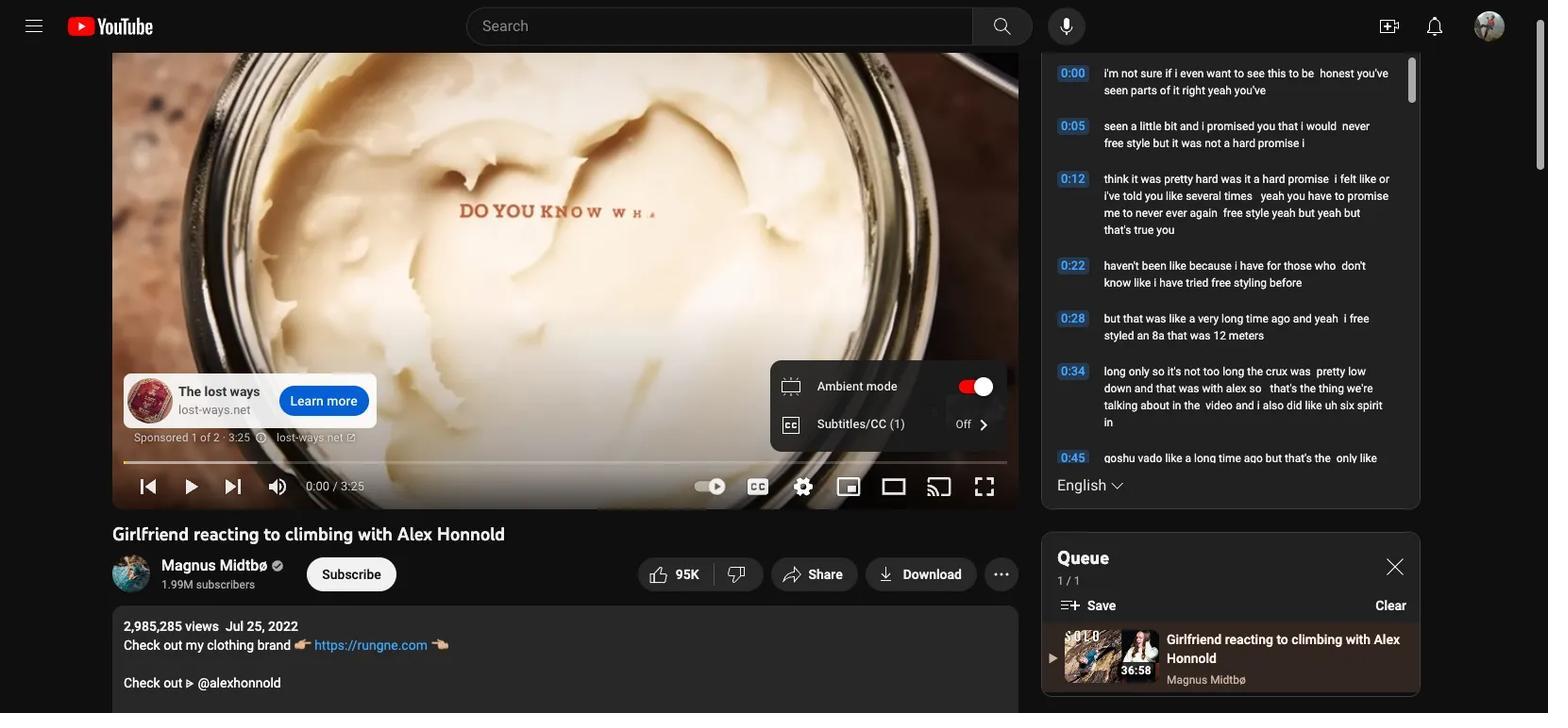 Task type: describe. For each thing, give the bounding box(es) containing it.
never inside think it was pretty hard was it a hard promise  i felt like or i've told you like several times   yeah you have to promise me to never ever again  free style yeah but yeah but that's true you
[[1136, 207, 1164, 220]]

felt
[[1341, 173, 1357, 186]]

off
[[956, 418, 972, 432]]

right
[[1183, 84, 1206, 97]]

honnold for girlfriend reacting to climbing with alex honnold magnus midtbø
[[1167, 652, 1217, 667]]

you up the those
[[1288, 190, 1306, 203]]

and inside seen a little bit and i promised you that i would  never free style but it was not a hard promise i
[[1181, 120, 1199, 133]]

long inside but that was like a very long time ago and yeah  i free styled an 8a that was 12 meters
[[1222, 313, 1244, 326]]

Search text field
[[483, 14, 969, 39]]

haven't
[[1105, 260, 1140, 273]]

ever
[[1166, 207, 1188, 220]]

0 horizontal spatial hard
[[1196, 173, 1219, 186]]

ambient mode
[[818, 379, 898, 394]]

saw
[[1177, 486, 1197, 500]]

that right saw
[[1200, 486, 1220, 500]]

have inside think it was pretty hard was it a hard promise  i felt like or i've told you like several times   yeah you have to promise me to never ever again  free style yeah but yeah but that's true you
[[1309, 190, 1333, 203]]

when
[[1126, 486, 1153, 500]]

think it was pretty hard was it a hard promise  i felt like or i've told you like several times   yeah you have to promise me to never ever again  free style yeah but yeah but that's true you
[[1105, 173, 1390, 237]]

ambient mode checkbox item
[[771, 368, 1008, 407]]

like down been
[[1134, 277, 1152, 290]]

learn more link
[[279, 386, 369, 417]]

talking
[[1105, 399, 1138, 413]]

honest
[[1320, 67, 1355, 80]]

you're
[[1270, 486, 1300, 500]]

i've
[[1105, 190, 1121, 203]]

sponsored 1 of 2 · 3:25
[[134, 432, 250, 445]]

1 vertical spatial in
[[1105, 416, 1114, 430]]

i'm
[[1105, 67, 1119, 80]]

1.99 million subscribers element
[[161, 577, 281, 594]]

that right 8a
[[1168, 330, 1188, 343]]

brand
[[258, 638, 291, 654]]

autoplay is on image
[[692, 481, 726, 494]]

lost-ways.net
[[277, 432, 343, 445]]

or inside goshu vado like a long time ago but that's the  only like and i have a video of that and that's   what you've seen and when you saw that you said  you're never allowed to free style or something
[[1154, 503, 1164, 517]]

seen inside seen a little bit and i promised you that i would  never free style but it was not a hard promise i
[[1105, 120, 1129, 133]]

midtbø inside girlfriend reacting to climbing with alex honnold magnus midtbø
[[1211, 674, 1246, 688]]

style inside seen a little bit and i promised you that i would  never free style but it was not a hard promise i
[[1127, 137, 1151, 150]]

seen a little bit and i promised you that i would  never free style but it was not a hard promise i
[[1105, 120, 1370, 150]]

1 horizontal spatial the
[[1301, 382, 1317, 396]]

crux
[[1267, 365, 1288, 379]]

meters
[[1230, 330, 1265, 343]]

share
[[809, 568, 843, 583]]

2,985,285 views
[[124, 620, 219, 635]]

goshu
[[1105, 452, 1136, 466]]

and left what
[[1233, 469, 1252, 483]]

climbing for girlfriend reacting to climbing with alex honnold magnus midtbø
[[1292, 633, 1343, 648]]

jul 25, 2022
[[226, 620, 298, 635]]

little
[[1141, 120, 1162, 133]]

magnus midtbø link
[[161, 556, 269, 577]]

a down vado
[[1158, 469, 1165, 483]]

because
[[1190, 260, 1232, 273]]

something
[[1167, 503, 1220, 517]]

0:34
[[1062, 365, 1086, 379]]

1.99m subscribers
[[161, 579, 255, 592]]

low
[[1349, 365, 1367, 379]]

0:00 / 3:25
[[306, 480, 365, 494]]

english
[[1058, 477, 1107, 495]]

was up 8a
[[1146, 313, 1167, 326]]

1 horizontal spatial in
[[1173, 399, 1182, 413]]

have up styling
[[1241, 260, 1265, 273]]

36:58 link
[[1065, 631, 1160, 686]]

that's inside goshu vado like a long time ago but that's the  only like and i have a video of that and that's   what you've seen and when you saw that you said  you're never allowed to free style or something
[[1285, 452, 1313, 466]]

the lost ways lost-ways.net
[[178, 384, 260, 418]]

i'm not sure if i even want to see this to be  honest you've seen parts of it right yeah you've
[[1105, 67, 1389, 97]]

vado
[[1139, 452, 1163, 466]]

parts
[[1132, 84, 1158, 97]]

1 vertical spatial 3:25
[[341, 480, 365, 494]]

was up told
[[1141, 173, 1162, 186]]

want
[[1207, 67, 1232, 80]]

about
[[1141, 399, 1170, 413]]

0 horizontal spatial 3:25
[[228, 432, 250, 445]]

https://rungne.com
[[315, 638, 428, 654]]

Subscribe text field
[[322, 568, 381, 583]]

yeah right several
[[1262, 190, 1285, 203]]

promise inside think it was pretty hard was it a hard promise  i felt like or i've told you like several times   yeah you have to promise me to never ever again  free style yeah but yeah but that's true you
[[1348, 190, 1389, 203]]

several
[[1186, 190, 1222, 203]]

2022
[[268, 620, 298, 635]]

ago inside goshu vado like a long time ago but that's the  only like and i have a video of that and that's   what you've seen and when you saw that you said  you're never allowed to free style or something
[[1245, 452, 1264, 466]]

0 vertical spatial midtbø
[[220, 557, 268, 575]]

that up an
[[1124, 313, 1144, 326]]

youtube video player element
[[112, 0, 1019, 510]]

a down promised
[[1225, 137, 1231, 150]]

was inside long only so it's not too long the crux was  pretty low down and that was with alex so   that's the thing we're talking about in the  video and i also did like uh six spirit in
[[1179, 382, 1200, 396]]

to inside goshu vado like a long time ago but that's the  only like and i have a video of that and that's   what you've seen and when you saw that you said  you're never allowed to free style or something
[[1375, 486, 1385, 500]]

👈🏼 check out ⌲ @alexhonnol
[[124, 638, 448, 714]]

or inside think it was pretty hard was it a hard promise  i felt like or i've told you like several times   yeah you have to promise me to never ever again  free style yeah but yeah but that's true you
[[1380, 173, 1390, 186]]

0 horizontal spatial you've
[[1235, 84, 1267, 97]]

did
[[1287, 399, 1303, 413]]

magnus midtbø
[[161, 557, 268, 575]]

0 vertical spatial magnus
[[161, 557, 216, 575]]

seek slider slider
[[119, 450, 1008, 469]]

not inside seen a little bit and i promised you that i would  never free style but it was not a hard promise i
[[1205, 137, 1222, 150]]

ago inside but that was like a very long time ago and yeah  i free styled an 8a that was 12 meters
[[1272, 313, 1291, 326]]

/ inside youtube video player element
[[333, 480, 338, 494]]

only inside goshu vado like a long time ago but that's the  only like and i have a video of that and that's   what you've seen and when you saw that you said  you're never allowed to free style or something
[[1337, 452, 1358, 466]]

me
[[1105, 207, 1121, 220]]

like right vado
[[1166, 452, 1183, 466]]

time inside goshu vado like a long time ago but that's the  only like and i have a video of that and that's   what you've seen and when you saw that you said  you're never allowed to free style or something
[[1219, 452, 1242, 466]]

0:28
[[1062, 312, 1086, 326]]

save button
[[1050, 589, 1132, 623]]

that inside long only so it's not too long the crux was  pretty low down and that was with alex so   that's the thing we're talking about in the  video and i also did like uh six spirit in
[[1157, 382, 1177, 396]]

hard inside seen a little bit and i promised you that i would  never free style but it was not a hard promise i
[[1233, 137, 1256, 150]]

you right saw
[[1223, 486, 1241, 500]]

transcript
[[1058, 16, 1140, 39]]

before
[[1270, 277, 1303, 290]]

for
[[1267, 260, 1282, 273]]

2 horizontal spatial 1
[[1074, 575, 1081, 588]]

uh
[[1326, 399, 1338, 413]]

not inside long only so it's not too long the crux was  pretty low down and that was with alex so   that's the thing we're talking about in the  video and i also did like uh six spirit in
[[1185, 365, 1201, 379]]

was up several
[[1222, 173, 1242, 186]]

it inside i'm not sure if i even want to see this to be  honest you've seen parts of it right yeah you've
[[1174, 84, 1180, 97]]

long up alex
[[1223, 365, 1245, 379]]

i inside think it was pretty hard was it a hard promise  i felt like or i've told you like several times   yeah you have to promise me to never ever again  free style yeah but yeah but that's true you
[[1335, 173, 1338, 186]]

like up allowed
[[1361, 452, 1378, 466]]

👈🏼
[[431, 638, 448, 654]]

https://rungne.com link
[[315, 638, 428, 654]]

yeah down felt
[[1318, 207, 1342, 220]]

and left when
[[1105, 486, 1123, 500]]

but up the those
[[1299, 207, 1316, 220]]

think
[[1105, 173, 1129, 186]]

but that was like a very long time ago and yeah  i free styled an 8a that was 12 meters
[[1105, 313, 1370, 343]]

seen inside goshu vado like a long time ago but that's the  only like and i have a video of that and that's   what you've seen and when you saw that you said  you're never allowed to free style or something
[[1352, 469, 1376, 483]]

subtitles/cc (1)
[[818, 418, 906, 432]]

Clear text field
[[1376, 599, 1407, 614]]

0:00 for 0:00
[[1062, 66, 1086, 80]]

allowed
[[1333, 486, 1372, 500]]

video inside long only so it's not too long the crux was  pretty low down and that was with alex so   that's the thing we're talking about in the  video and i also did like uh six spirit in
[[1206, 399, 1233, 413]]

you inside seen a little bit and i promised you that i would  never free style but it was not a hard promise i
[[1258, 120, 1276, 133]]

1 check from the top
[[124, 638, 160, 654]]

very
[[1199, 313, 1219, 326]]

and inside but that was like a very long time ago and yeah  i free styled an 8a that was 12 meters
[[1294, 313, 1313, 326]]

my
[[186, 638, 204, 654]]

tried
[[1186, 277, 1209, 290]]

was inside seen a little bit and i promised you that i would  never free style but it was not a hard promise i
[[1182, 137, 1202, 150]]

mode
[[867, 379, 898, 394]]

0:00 for 0:00 / 3:25
[[306, 480, 330, 494]]

and up about
[[1135, 382, 1154, 396]]

don't
[[1342, 260, 1367, 273]]

long inside goshu vado like a long time ago but that's the  only like and i have a video of that and that's   what you've seen and when you saw that you said  you're never allowed to free style or something
[[1195, 452, 1217, 466]]

know
[[1105, 277, 1132, 290]]

you down ever
[[1157, 224, 1175, 237]]

avatar image image
[[1475, 11, 1505, 42]]

it up told
[[1132, 173, 1139, 186]]

so
[[1153, 365, 1165, 379]]

learn
[[290, 394, 324, 409]]

styled
[[1105, 330, 1135, 343]]

was down very
[[1191, 330, 1211, 343]]

like right been
[[1170, 260, 1187, 273]]

it inside seen a little bit and i promised you that i would  never free style but it was not a hard promise i
[[1173, 137, 1179, 150]]

but down felt
[[1345, 207, 1361, 220]]

▶
[[1049, 653, 1059, 666]]

you right told
[[1146, 190, 1164, 203]]

of inside i'm not sure if i even want to see this to be  honest you've seen parts of it right yeah you've
[[1161, 84, 1171, 97]]

a inside think it was pretty hard was it a hard promise  i felt like or i've told you like several times   yeah you have to promise me to never ever again  free style yeah but yeah but that's true you
[[1254, 173, 1260, 186]]

you've inside goshu vado like a long time ago but that's the  only like and i have a video of that and that's   what you've seen and when you saw that you said  you're never allowed to free style or something
[[1318, 469, 1349, 483]]

2,985,285
[[124, 620, 182, 635]]

that inside seen a little bit and i promised you that i would  never free style but it was not a hard promise i
[[1279, 120, 1299, 133]]

long up down
[[1105, 365, 1126, 379]]



Task type: vqa. For each thing, say whether or not it's contained in the screenshot.
Clear button
yes



Task type: locate. For each thing, give the bounding box(es) containing it.
that's inside think it was pretty hard was it a hard promise  i felt like or i've told you like several times   yeah you have to promise me to never ever again  free style yeah but yeah but that's true you
[[1105, 224, 1132, 237]]

hard down seen a little bit and i promised you that i would  never free style but it was not a hard promise i
[[1263, 173, 1286, 186]]

1 vertical spatial alex
[[1375, 633, 1401, 648]]

1 vertical spatial out
[[164, 676, 183, 691]]

long only so it's not too long the crux was  pretty low down and that was with alex so   that's the thing we're talking about in the  video and i also did like uh six spirit in
[[1105, 365, 1383, 430]]

style down little
[[1127, 137, 1151, 150]]

0 vertical spatial you've
[[1358, 67, 1389, 80]]

1 horizontal spatial with
[[1203, 382, 1224, 396]]

1 vertical spatial midtbø
[[1211, 674, 1246, 688]]

style down when
[[1127, 503, 1151, 517]]

2 horizontal spatial with
[[1346, 633, 1371, 648]]

·
[[223, 432, 226, 445]]

check left ⌲
[[124, 676, 160, 691]]

style up for
[[1246, 207, 1270, 220]]

never down what
[[1303, 486, 1330, 500]]

free up think
[[1105, 137, 1124, 150]]

1 for queue
[[1058, 575, 1064, 588]]

0 vertical spatial only
[[1129, 365, 1150, 379]]

the up did
[[1301, 382, 1317, 396]]

but up you're
[[1266, 452, 1283, 466]]

1 vertical spatial honnold
[[1167, 652, 1217, 667]]

lost- inside the lost ways lost-ways.net
[[178, 403, 202, 418]]

free inside haven't been like because i have for those who  don't know like i have tried free styling before
[[1212, 277, 1232, 290]]

pretty inside think it was pretty hard was it a hard promise  i felt like or i've told you like several times   yeah you have to promise me to never ever again  free style yeah but yeah but that's true you
[[1165, 173, 1194, 186]]

1 horizontal spatial never
[[1303, 486, 1330, 500]]

seen up allowed
[[1352, 469, 1376, 483]]

2 vertical spatial seen
[[1352, 469, 1376, 483]]

climbing
[[285, 523, 354, 546], [1292, 633, 1343, 648]]

free inside goshu vado like a long time ago but that's the  only like and i have a video of that and that's   what you've seen and when you saw that you said  you're never allowed to free style or something
[[1105, 503, 1124, 517]]

reacting for girlfriend reacting to climbing with alex honnold magnus midtbø
[[1226, 633, 1274, 648]]

1 vertical spatial seen
[[1105, 120, 1129, 133]]

have up when
[[1132, 469, 1156, 483]]

2 vertical spatial style
[[1127, 503, 1151, 517]]

time up meters at right
[[1247, 313, 1269, 326]]

36 minutes, 58 seconds element
[[1122, 665, 1152, 678]]

magnus
[[161, 557, 216, 575], [1167, 674, 1208, 688]]

climbing inside girlfriend reacting to climbing with alex honnold magnus midtbø
[[1292, 633, 1343, 648]]

0:00
[[1062, 66, 1086, 80], [306, 480, 330, 494]]

alex for girlfriend reacting to climbing with alex honnold
[[397, 523, 432, 546]]

a up saw
[[1186, 452, 1192, 466]]

menu inside youtube video player element
[[771, 361, 1008, 452]]

i inside i'm not sure if i even want to see this to be  honest you've seen parts of it right yeah you've
[[1175, 67, 1178, 80]]

0 vertical spatial seen
[[1105, 84, 1129, 97]]

of up saw
[[1197, 469, 1208, 483]]

0 vertical spatial promise
[[1259, 137, 1300, 150]]

check out my clothing brand 👉🏼 https://rungne.com
[[124, 638, 428, 654]]

a left little
[[1132, 120, 1138, 133]]

👉🏼
[[294, 638, 311, 654]]

like inside but that was like a very long time ago and yeah  i free styled an 8a that was 12 meters
[[1170, 313, 1187, 326]]

0 vertical spatial or
[[1380, 173, 1390, 186]]

/ down lost-ways.net link
[[333, 480, 338, 494]]

not inside i'm not sure if i even want to see this to be  honest you've seen parts of it right yeah you've
[[1122, 67, 1138, 80]]

video down alex
[[1206, 399, 1233, 413]]

subtitles/cc
[[818, 418, 887, 432]]

1 horizontal spatial 1
[[1058, 575, 1064, 588]]

it left right
[[1174, 84, 1180, 97]]

Save text field
[[1088, 599, 1117, 614]]

0:00 down lost-ways.net link
[[306, 480, 330, 494]]

never up true
[[1136, 207, 1164, 220]]

thing
[[1319, 382, 1345, 396]]

0:45
[[1062, 451, 1086, 466]]

learn more
[[290, 394, 358, 409]]

but
[[1154, 137, 1170, 150], [1299, 207, 1316, 220], [1345, 207, 1361, 220], [1105, 313, 1121, 326], [1266, 452, 1283, 466]]

0 horizontal spatial ways.net
[[202, 403, 251, 418]]

1 horizontal spatial hard
[[1233, 137, 1256, 150]]

0:12
[[1062, 172, 1086, 186]]

of inside goshu vado like a long time ago but that's the  only like and i have a video of that and that's   what you've seen and when you saw that you said  you're never allowed to free style or something
[[1197, 469, 1208, 483]]

you
[[1258, 120, 1276, 133], [1146, 190, 1164, 203], [1288, 190, 1306, 203], [1157, 224, 1175, 237], [1156, 486, 1174, 500], [1223, 486, 1241, 500]]

1 horizontal spatial ways.net
[[299, 432, 343, 445]]

in right about
[[1173, 399, 1182, 413]]

Download text field
[[904, 568, 962, 583]]

girlfriend for girlfriend reacting to climbing with alex honnold
[[112, 523, 189, 546]]

you left saw
[[1156, 486, 1174, 500]]

0 horizontal spatial with
[[358, 523, 393, 546]]

yeah inside i'm not sure if i even want to see this to be  honest you've seen parts of it right yeah you've
[[1209, 84, 1232, 97]]

magnus inside girlfriend reacting to climbing with alex honnold magnus midtbø
[[1167, 674, 1208, 688]]

promise inside seen a little bit and i promised you that i would  never free style but it was not a hard promise i
[[1259, 137, 1300, 150]]

3:25 right the ·
[[228, 432, 250, 445]]

0 horizontal spatial 1
[[191, 432, 198, 445]]

ago
[[1272, 313, 1291, 326], [1245, 452, 1264, 466]]

video inside goshu vado like a long time ago but that's the  only like and i have a video of that and that's   what you've seen and when you saw that you said  you're never allowed to free style or something
[[1167, 469, 1194, 483]]

never inside seen a little bit and i promised you that i would  never free style but it was not a hard promise i
[[1343, 120, 1370, 133]]

1 vertical spatial 0:00
[[306, 480, 330, 494]]

0 horizontal spatial the
[[1248, 365, 1264, 379]]

0 vertical spatial ways.net
[[202, 403, 251, 418]]

menu item
[[771, 407, 1008, 445]]

jul
[[226, 620, 244, 635]]

of down "if"
[[1161, 84, 1171, 97]]

yeah down want
[[1209, 84, 1232, 97]]

more
[[327, 394, 358, 409]]

12
[[1214, 330, 1227, 343]]

0 vertical spatial 0:00
[[1062, 66, 1086, 80]]

like up ever
[[1166, 190, 1184, 203]]

pretty up thing
[[1317, 365, 1346, 379]]

1 horizontal spatial video
[[1206, 399, 1233, 413]]

to inside girlfriend reacting to climbing with alex honnold magnus midtbø
[[1277, 633, 1289, 648]]

out down 2,985,285 views
[[164, 638, 183, 654]]

0 horizontal spatial only
[[1129, 365, 1150, 379]]

sponsored
[[134, 432, 188, 445]]

download
[[904, 568, 962, 583]]

pretty inside long only so it's not too long the crux was  pretty low down and that was with alex so   that's the thing we're talking about in the  video and i also did like uh six spirit in
[[1317, 365, 1346, 379]]

it down seen a little bit and i promised you that i would  never free style but it was not a hard promise i
[[1245, 173, 1252, 186]]

0 horizontal spatial never
[[1136, 207, 1164, 220]]

0 vertical spatial the
[[1248, 365, 1264, 379]]

0 horizontal spatial in
[[1105, 416, 1114, 430]]

/ down queue at the right of page
[[1067, 575, 1072, 588]]

2 horizontal spatial never
[[1343, 120, 1370, 133]]

but inside but that was like a very long time ago and yeah  i free styled an 8a that was 12 meters
[[1105, 313, 1121, 326]]

1 vertical spatial of
[[200, 432, 211, 445]]

also
[[1263, 399, 1285, 413]]

2
[[214, 432, 220, 445]]

the
[[178, 384, 201, 399]]

i inside but that was like a very long time ago and yeah  i free styled an 8a that was 12 meters
[[1345, 313, 1347, 326]]

an
[[1137, 330, 1150, 343]]

you've
[[1358, 67, 1389, 80], [1235, 84, 1267, 97], [1318, 469, 1349, 483]]

1 horizontal spatial time
[[1247, 313, 1269, 326]]

free up low
[[1350, 313, 1370, 326]]

save
[[1088, 599, 1117, 614]]

lost-ways.net link
[[277, 427, 356, 451]]

0 horizontal spatial 0:00
[[306, 480, 330, 494]]

in
[[1173, 399, 1182, 413], [1105, 416, 1114, 430]]

with up subscribe
[[358, 523, 393, 546]]

1 horizontal spatial reacting
[[1226, 633, 1274, 648]]

0 vertical spatial never
[[1343, 120, 1370, 133]]

1 for sponsored
[[191, 432, 198, 445]]

1 vertical spatial magnus
[[1167, 674, 1208, 688]]

or left something
[[1154, 503, 1164, 517]]

0 horizontal spatial pretty
[[1165, 173, 1194, 186]]

0 vertical spatial that's
[[1105, 224, 1132, 237]]

1 vertical spatial the
[[1301, 382, 1317, 396]]

haven't been like because i have for those who  don't know like i have tried free styling before
[[1105, 260, 1367, 290]]

1 vertical spatial girlfriend
[[1167, 633, 1222, 648]]

1 vertical spatial climbing
[[1292, 633, 1343, 648]]

girlfriend reacting to climbing with alex honnold by magnus midtbø 36 minutes element
[[1167, 631, 1405, 669]]

0 vertical spatial in
[[1173, 399, 1182, 413]]

1 vertical spatial pretty
[[1317, 365, 1346, 379]]

honnold inside girlfriend reacting to climbing with alex honnold magnus midtbø
[[1167, 652, 1217, 667]]

that up something
[[1210, 469, 1230, 483]]

0 horizontal spatial of
[[200, 432, 211, 445]]

menu
[[771, 361, 1008, 452]]

time
[[1247, 313, 1269, 326], [1219, 452, 1242, 466]]

1 vertical spatial ways.net
[[299, 432, 343, 445]]

have up the those
[[1309, 190, 1333, 203]]

2 vertical spatial never
[[1303, 486, 1330, 500]]

1 horizontal spatial lost-
[[277, 432, 299, 445]]

lost
[[205, 384, 227, 399]]

Share text field
[[809, 568, 843, 583]]

clothing
[[207, 638, 254, 654]]

0 vertical spatial alex
[[397, 523, 432, 546]]

⌲
[[186, 676, 194, 691]]

None search field
[[433, 8, 1037, 45]]

k
[[691, 568, 699, 583]]

0 vertical spatial /
[[333, 480, 338, 494]]

2 vertical spatial that's
[[1285, 452, 1313, 466]]

style inside think it was pretty hard was it a hard promise  i felt like or i've told you like several times   yeah you have to promise me to never ever again  free style yeah but yeah but that's true you
[[1246, 207, 1270, 220]]

a down seen a little bit and i promised you that i would  never free style but it was not a hard promise i
[[1254, 173, 1260, 186]]

/
[[333, 480, 338, 494], [1067, 575, 1072, 588]]

0:05
[[1062, 119, 1086, 133]]

menu item containing subtitles/cc
[[771, 407, 1008, 445]]

0 horizontal spatial lost-
[[178, 403, 202, 418]]

pretty up several
[[1165, 173, 1194, 186]]

2 horizontal spatial of
[[1197, 469, 1208, 483]]

free inside think it was pretty hard was it a hard promise  i felt like or i've told you like several times   yeah you have to promise me to never ever again  free style yeah but yeah but that's true you
[[1224, 207, 1243, 220]]

0 horizontal spatial time
[[1219, 452, 1242, 466]]

lost- right my ad center icon
[[277, 432, 299, 445]]

1 horizontal spatial of
[[1161, 84, 1171, 97]]

that's inside long only so it's not too long the crux was  pretty low down and that was with alex so   that's the thing we're talking about in the  video and i also did like uh six spirit in
[[1271, 382, 1298, 396]]

2 horizontal spatial you've
[[1358, 67, 1389, 80]]

free
[[1105, 137, 1124, 150], [1224, 207, 1243, 220], [1212, 277, 1232, 290], [1350, 313, 1370, 326], [1105, 503, 1124, 517]]

and down alex
[[1236, 399, 1255, 413]]

1 horizontal spatial magnus
[[1167, 674, 1208, 688]]

1 vertical spatial that's
[[1271, 382, 1298, 396]]

36:58
[[1122, 665, 1152, 678]]

seen
[[1105, 84, 1129, 97], [1105, 120, 1129, 133], [1352, 469, 1376, 483]]

hard up several
[[1196, 173, 1219, 186]]

with for girlfriend reacting to climbing with alex honnold magnus midtbø
[[1346, 633, 1371, 648]]

been
[[1143, 260, 1167, 273]]

reacting for girlfriend reacting to climbing with alex honnold
[[194, 523, 259, 546]]

2 vertical spatial not
[[1185, 365, 1201, 379]]

1 horizontal spatial alex
[[1375, 633, 1401, 648]]

girlfriend for girlfriend reacting to climbing with alex honnold magnus midtbø
[[1167, 633, 1222, 648]]

1 vertical spatial only
[[1337, 452, 1358, 466]]

like left uh
[[1306, 399, 1323, 413]]

out inside the 👈🏼 check out ⌲ @alexhonnol
[[164, 676, 183, 691]]

1 horizontal spatial 0:00
[[1062, 66, 1086, 80]]

0 vertical spatial ago
[[1272, 313, 1291, 326]]

yeah
[[1209, 84, 1232, 97], [1262, 190, 1285, 203], [1273, 207, 1296, 220], [1318, 207, 1342, 220]]

of inside youtube video player element
[[200, 432, 211, 445]]

honnold for girlfriend reacting to climbing with alex honnold
[[437, 523, 505, 546]]

check inside the 👈🏼 check out ⌲ @alexhonnol
[[124, 676, 160, 691]]

1 horizontal spatial girlfriend
[[1167, 633, 1222, 648]]

you've up allowed
[[1318, 469, 1349, 483]]

style
[[1127, 137, 1151, 150], [1246, 207, 1270, 220], [1127, 503, 1151, 517]]

not down promised
[[1205, 137, 1222, 150]]

it
[[1174, 84, 1180, 97], [1173, 137, 1179, 150], [1132, 173, 1139, 186], [1245, 173, 1252, 186]]

girlfriend inside girlfriend reacting to climbing with alex honnold magnus midtbø
[[1167, 633, 1222, 648]]

1 vertical spatial or
[[1154, 503, 1164, 517]]

it down bit
[[1173, 137, 1179, 150]]

midtbø up subscribers
[[220, 557, 268, 575]]

ways.net down lost
[[202, 403, 251, 418]]

seen inside i'm not sure if i even want to see this to be  honest you've seen parts of it right yeah you've
[[1105, 84, 1129, 97]]

ways.net inside the lost ways lost-ways.net
[[202, 403, 251, 418]]

queue
[[1058, 547, 1110, 569]]

2 check from the top
[[124, 676, 160, 691]]

if
[[1166, 67, 1173, 80]]

and down before
[[1294, 313, 1313, 326]]

was down right
[[1182, 137, 1202, 150]]

free down because at the top of the page
[[1212, 277, 1232, 290]]

1 vertical spatial promise
[[1348, 190, 1389, 203]]

i inside goshu vado like a long time ago but that's the  only like and i have a video of that and that's   what you've seen and when you saw that you said  you're never allowed to free style or something
[[1126, 469, 1129, 483]]

0 horizontal spatial honnold
[[437, 523, 505, 546]]

0 vertical spatial honnold
[[437, 523, 505, 546]]

1.99m
[[161, 579, 193, 592]]

video
[[1206, 399, 1233, 413], [1167, 469, 1194, 483]]

the left crux
[[1248, 365, 1264, 379]]

what
[[1290, 469, 1315, 483]]

have inside goshu vado like a long time ago but that's the  only like and i have a video of that and that's   what you've seen and when you saw that you said  you're never allowed to free style or something
[[1132, 469, 1156, 483]]

subscribers
[[196, 579, 255, 592]]

with inside long only so it's not too long the crux was  pretty low down and that was with alex so   that's the thing we're talking about in the  video and i also did like uh six spirit in
[[1203, 382, 1224, 396]]

0 vertical spatial lost-
[[178, 403, 202, 418]]

reacting inside girlfriend reacting to climbing with alex honnold magnus midtbø
[[1226, 633, 1274, 648]]

25,
[[247, 620, 265, 635]]

0 horizontal spatial midtbø
[[220, 557, 268, 575]]

with for girlfriend reacting to climbing with alex honnold
[[358, 523, 393, 546]]

1 horizontal spatial not
[[1185, 365, 1201, 379]]

girlfriend right 36:58 link
[[1167, 633, 1222, 648]]

like
[[1360, 173, 1377, 186], [1166, 190, 1184, 203], [1170, 260, 1187, 273], [1134, 277, 1152, 290], [1170, 313, 1187, 326], [1306, 399, 1323, 413], [1166, 452, 1183, 466], [1361, 452, 1378, 466]]

free down english dropdown button
[[1105, 503, 1124, 517]]

was
[[1182, 137, 1202, 150], [1141, 173, 1162, 186], [1222, 173, 1242, 186], [1146, 313, 1167, 326], [1191, 330, 1211, 343], [1179, 382, 1200, 396]]

girlfriend
[[112, 523, 189, 546], [1167, 633, 1222, 648]]

magnus up 1.99m
[[161, 557, 216, 575]]

too
[[1204, 365, 1220, 379]]

0 vertical spatial check
[[124, 638, 160, 654]]

have
[[1309, 190, 1333, 203], [1241, 260, 1265, 273], [1160, 277, 1184, 290], [1132, 469, 1156, 483]]

promised
[[1208, 120, 1255, 133]]

with inside girlfriend reacting to climbing with alex honnold magnus midtbø
[[1346, 633, 1371, 648]]

0 vertical spatial 3:25
[[228, 432, 250, 445]]

we're
[[1348, 382, 1374, 396]]

1 inside youtube video player element
[[191, 432, 198, 445]]

free inside seen a little bit and i promised you that i would  never free style but it was not a hard promise i
[[1105, 137, 1124, 150]]

0 horizontal spatial or
[[1154, 503, 1164, 517]]

1 horizontal spatial honnold
[[1167, 652, 1217, 667]]

0 horizontal spatial alex
[[397, 523, 432, 546]]

time inside but that was like a very long time ago and yeah  i free styled an 8a that was 12 meters
[[1247, 313, 1269, 326]]

0 horizontal spatial /
[[333, 480, 338, 494]]

2 vertical spatial of
[[1197, 469, 1208, 483]]

and right bit
[[1181, 120, 1199, 133]]

1 vertical spatial video
[[1167, 469, 1194, 483]]

menu item inside youtube video player element
[[771, 407, 1008, 445]]

free inside but that was like a very long time ago and yeah  i free styled an 8a that was 12 meters
[[1350, 313, 1370, 326]]

queue 1 / 1
[[1058, 547, 1110, 588]]

promise up think it was pretty hard was it a hard promise  i felt like or i've told you like several times   yeah you have to promise me to never ever again  free style yeah but yeah but that's true you
[[1259, 137, 1300, 150]]

0 horizontal spatial promise
[[1259, 137, 1300, 150]]

a inside but that was like a very long time ago and yeah  i free styled an 8a that was 12 meters
[[1190, 313, 1196, 326]]

video up saw
[[1167, 469, 1194, 483]]

free right ever
[[1224, 207, 1243, 220]]

only
[[1129, 365, 1150, 379], [1337, 452, 1358, 466]]

never inside goshu vado like a long time ago but that's the  only like and i have a video of that and that's   what you've seen and when you saw that you said  you're never allowed to free style or something
[[1303, 486, 1330, 500]]

seen down the i'm
[[1105, 84, 1129, 97]]

hard down promised
[[1233, 137, 1256, 150]]

like inside long only so it's not too long the crux was  pretty low down and that was with alex so   that's the thing we're talking about in the  video and i also did like uh six spirit in
[[1306, 399, 1323, 413]]

i inside long only so it's not too long the crux was  pretty low down and that was with alex so   that's the thing we're talking about in the  video and i also did like uh six spirit in
[[1258, 399, 1261, 413]]

ways
[[230, 384, 260, 399]]

midtbø down girlfriend reacting to climbing with alex honnold by magnus midtbø 36 minutes element
[[1211, 674, 1246, 688]]

long up saw
[[1195, 452, 1217, 466]]

0:00 inside youtube video player element
[[306, 480, 330, 494]]

3:25 down lost-ways.net link
[[341, 480, 365, 494]]

1 vertical spatial never
[[1136, 207, 1164, 220]]

but down bit
[[1154, 137, 1170, 150]]

true
[[1135, 224, 1154, 237]]

download button
[[866, 558, 977, 592]]

2 horizontal spatial not
[[1205, 137, 1222, 150]]

down
[[1105, 382, 1132, 396]]

0 horizontal spatial magnus
[[161, 557, 216, 575]]

out
[[164, 638, 183, 654], [164, 676, 183, 691]]

ways.net down learn more
[[299, 432, 343, 445]]

share button
[[771, 558, 858, 592]]

only inside long only so it's not too long the crux was  pretty low down and that was with alex so   that's the thing we're talking about in the  video and i also did like uh six spirit in
[[1129, 365, 1150, 379]]

spirit
[[1358, 399, 1383, 413]]

/ inside queue 1 / 1
[[1067, 575, 1072, 588]]

that's down crux
[[1271, 382, 1298, 396]]

clear button
[[1361, 589, 1422, 623]]

clear
[[1376, 599, 1407, 614]]

only up allowed
[[1337, 452, 1358, 466]]

my ad center image
[[255, 425, 267, 451]]

of left 2
[[200, 432, 211, 445]]

8a
[[1153, 330, 1165, 343]]

in down talking
[[1105, 416, 1114, 430]]

or
[[1380, 173, 1390, 186], [1154, 503, 1164, 517]]

0 vertical spatial with
[[1203, 382, 1224, 396]]

english button
[[1058, 475, 1130, 498]]

goshu vado like a long time ago but that's the  only like and i have a video of that and that's   what you've seen and when you saw that you said  you're never allowed to free style or something
[[1105, 452, 1385, 517]]

ambient
[[818, 379, 864, 394]]

1 vertical spatial reacting
[[1226, 633, 1274, 648]]

(1)
[[890, 418, 906, 432]]

have down been
[[1160, 277, 1184, 290]]

promise down felt
[[1348, 190, 1389, 203]]

style inside goshu vado like a long time ago but that's the  only like and i have a video of that and that's   what you've seen and when you saw that you said  you're never allowed to free style or something
[[1127, 503, 1151, 517]]

0 vertical spatial reacting
[[194, 523, 259, 546]]

but inside goshu vado like a long time ago but that's the  only like and i have a video of that and that's   what you've seen and when you saw that you said  you're never allowed to free style or something
[[1266, 452, 1283, 466]]

was down it's
[[1179, 382, 1200, 396]]

1 vertical spatial time
[[1219, 452, 1242, 466]]

0 vertical spatial time
[[1247, 313, 1269, 326]]

0 horizontal spatial ago
[[1245, 452, 1264, 466]]

1 out from the top
[[164, 638, 183, 654]]

1 horizontal spatial ago
[[1272, 313, 1291, 326]]

subscribe
[[322, 568, 381, 583]]

1 vertical spatial you've
[[1235, 84, 1267, 97]]

climbing for girlfriend reacting to climbing with alex honnold
[[285, 523, 354, 546]]

like right felt
[[1360, 173, 1377, 186]]

alex for girlfriend reacting to climbing with alex honnold magnus midtbø
[[1375, 633, 1401, 648]]

promise
[[1259, 137, 1300, 150], [1348, 190, 1389, 203]]

alex inside girlfriend reacting to climbing with alex honnold magnus midtbø
[[1375, 633, 1401, 648]]

bit
[[1165, 120, 1178, 133]]

2 out from the top
[[164, 676, 183, 691]]

but inside seen a little bit and i promised you that i would  never free style but it was not a hard promise i
[[1154, 137, 1170, 150]]

1 horizontal spatial midtbø
[[1211, 674, 1246, 688]]

see
[[1248, 67, 1265, 80]]

sure
[[1141, 67, 1163, 80]]

1 vertical spatial style
[[1246, 207, 1270, 220]]

a left very
[[1190, 313, 1196, 326]]

and down goshu
[[1105, 469, 1123, 483]]

2 horizontal spatial hard
[[1263, 173, 1286, 186]]

lost- down the
[[178, 403, 202, 418]]

never
[[1343, 120, 1370, 133], [1136, 207, 1164, 220], [1303, 486, 1330, 500]]

not right the i'm
[[1122, 67, 1138, 80]]

lost-
[[178, 403, 202, 418], [277, 432, 299, 445]]

with down "clear" button
[[1346, 633, 1371, 648]]

yeah up for
[[1273, 207, 1296, 220]]

ago down also
[[1245, 452, 1264, 466]]

with
[[1203, 382, 1224, 396], [358, 523, 393, 546], [1346, 633, 1371, 648]]

menu containing ambient mode
[[771, 361, 1008, 452]]

time down long only so it's not too long the crux was  pretty low down and that was with alex so   that's the thing we're talking about in the  video and i also did like uh six spirit in
[[1219, 452, 1242, 466]]



